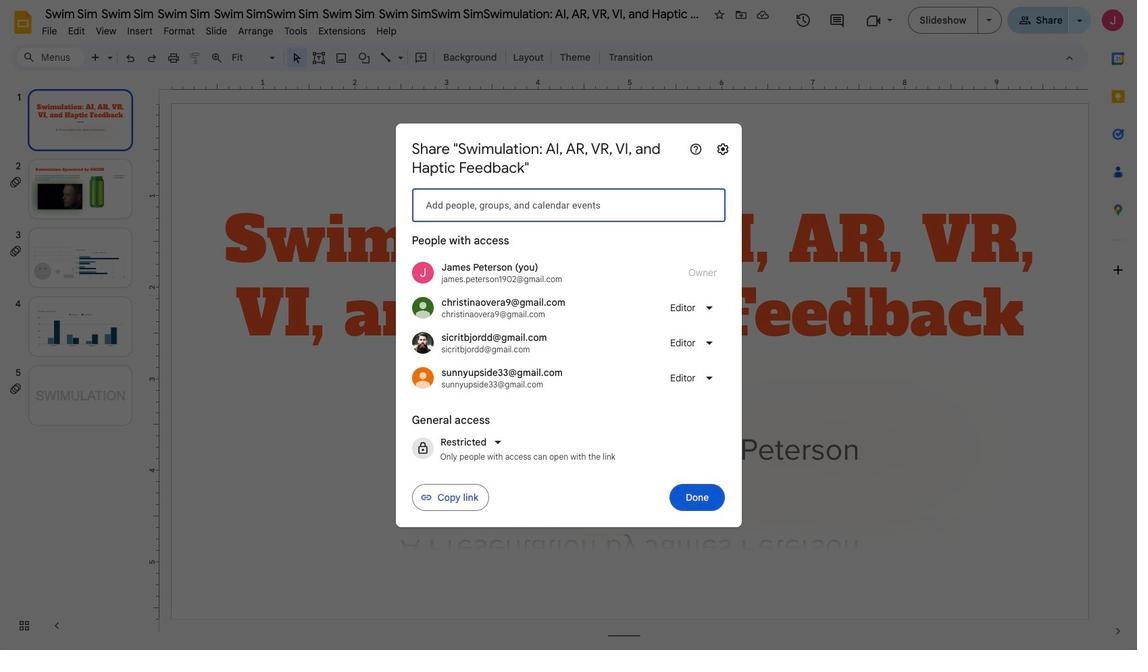 Task type: locate. For each thing, give the bounding box(es) containing it.
menu bar
[[36, 18, 402, 40]]

main toolbar
[[84, 47, 660, 68]]

share. shared with 3 people. image
[[1019, 14, 1031, 26]]

navigation
[[0, 76, 149, 651]]

new slide (ctrl+m) image
[[89, 51, 103, 65]]

line image
[[380, 51, 393, 65]]

tab list
[[1099, 40, 1137, 613]]

document status: saved to drive. image
[[756, 8, 770, 22]]

Star checkbox
[[710, 5, 729, 24]]

Rename text field
[[36, 5, 709, 22]]

tab list inside menu bar banner
[[1099, 40, 1137, 613]]

move image
[[735, 8, 748, 22]]

hide the menus (ctrl+shift+f) image
[[1063, 51, 1076, 65]]

add comment (⌘+option+m) image
[[414, 51, 428, 65]]

text box image
[[312, 51, 326, 65]]

zoom image
[[210, 51, 224, 65]]

menu bar banner
[[0, 0, 1137, 651]]

show all comments image
[[829, 13, 845, 29]]

menu bar inside menu bar banner
[[36, 18, 402, 40]]

paint format image
[[189, 51, 202, 65]]

slides home image
[[11, 10, 35, 34]]

application
[[0, 0, 1137, 651]]

redo (⌘y) image
[[145, 51, 159, 65]]



Task type: describe. For each thing, give the bounding box(es) containing it.
select (esc) image
[[291, 51, 304, 65]]

print (⌘p) image
[[167, 51, 180, 65]]

Menus field
[[17, 48, 84, 67]]

last edit was on october 30, 2023 image
[[796, 12, 812, 28]]

undo (⌘z) image
[[124, 51, 137, 65]]

star image
[[713, 8, 726, 22]]



Task type: vqa. For each thing, say whether or not it's contained in the screenshot.
Media Pass image
no



